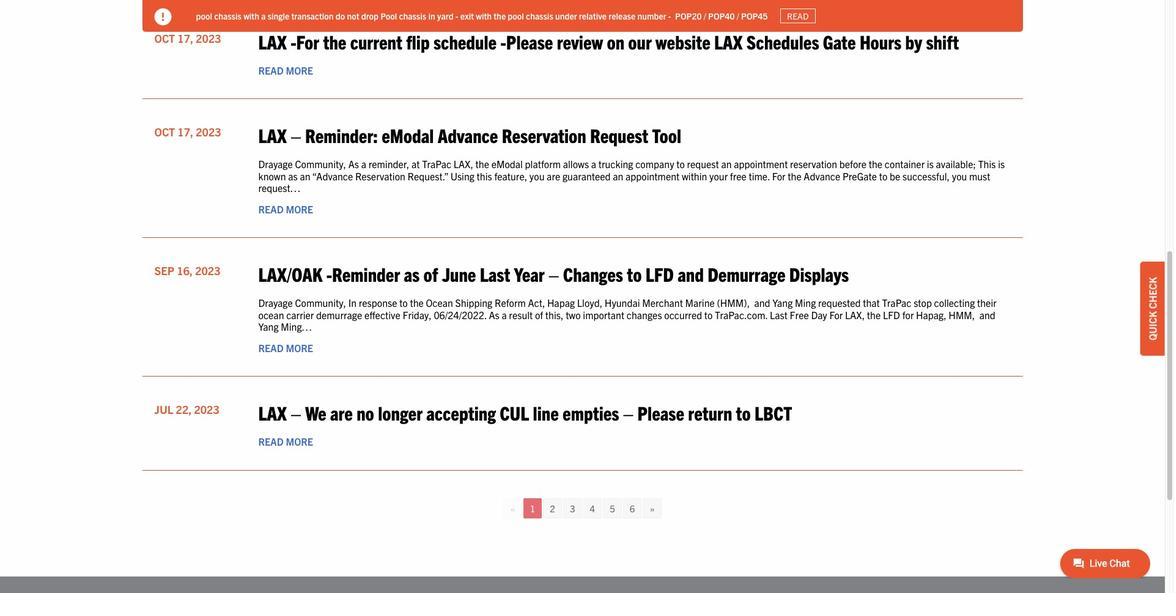 Task type: describe. For each thing, give the bounding box(es) containing it.
4 link
[[583, 498, 602, 518]]

the right using
[[476, 158, 489, 170]]

reminder,
[[369, 158, 409, 170]]

pool chassis with a single transaction  do not drop pool chassis in yard -  exit with the pool chassis under relative release number -  pop20 / pop40 / pop45
[[196, 10, 768, 21]]

read more for read more link in the lax – reminder: emodal advance reservation request tool article
[[258, 203, 313, 215]]

this
[[978, 158, 996, 170]]

the right 'time.'
[[788, 170, 802, 182]]

the inside article
[[323, 29, 346, 53]]

0 horizontal spatial appointment
[[626, 170, 680, 182]]

as inside drayage community, in response to the ocean shipping reform act, hapag lloyd, hyundai merchant marine (hmm),  and yang ming requested that trapac stop collecting their ocean carrier demurrage effective friday, 06/24/2022. as a result of this, two important changes occurred to trapac.com. last free day for lax, the lfd for hapag, hmm,  and yang ming…
[[489, 309, 500, 321]]

0 horizontal spatial an
[[300, 170, 310, 182]]

ming…
[[281, 320, 312, 333]]

for
[[903, 309, 914, 321]]

- down the pool chassis with a single transaction  do not drop pool chassis in yard -  exit with the pool chassis under relative release number -  pop20 / pop40 / pop45
[[501, 29, 506, 53]]

occurred
[[664, 309, 702, 321]]

– right empties
[[623, 401, 634, 425]]

carrier
[[286, 309, 314, 321]]

oct for lax – reminder: emodal advance reservation request tool
[[154, 125, 175, 139]]

before
[[840, 158, 867, 170]]

lax -for the current flip schedule -please review on our website lax schedules gate hours by shift
[[258, 29, 959, 53]]

single
[[268, 10, 289, 21]]

act,
[[528, 297, 545, 309]]

advance inside drayage community, as a reminder, at trapac lax, the emodal platform allows a trucking company to request an appointment reservation before the container is available; this is known as an "advance reservation request." using this feature, you are guaranteed an appointment within your free time. for the advance pregate to be successful, you must request…
[[804, 170, 841, 182]]

demurrage
[[316, 309, 362, 321]]

are inside drayage community, as a reminder, at trapac lax, the emodal platform allows a trucking company to request an appointment reservation before the container is available; this is known as an "advance reservation request." using this feature, you are guaranteed an appointment within your free time. for the advance pregate to be successful, you must request…
[[547, 170, 560, 182]]

trapac inside drayage community, in response to the ocean shipping reform act, hapag lloyd, hyundai merchant marine (hmm),  and yang ming requested that trapac stop collecting their ocean carrier demurrage effective friday, 06/24/2022. as a result of this, two important changes occurred to trapac.com. last free day for lax, the lfd for hapag, hmm,  and yang ming…
[[882, 297, 912, 309]]

sep
[[154, 264, 174, 278]]

»
[[650, 503, 655, 514]]

- down transaction
[[291, 29, 296, 53]]

current
[[350, 29, 402, 53]]

lfd inside drayage community, in response to the ocean shipping reform act, hapag lloyd, hyundai merchant marine (hmm),  and yang ming requested that trapac stop collecting their ocean carrier demurrage effective friday, 06/24/2022. as a result of this, two important changes occurred to trapac.com. last free day for lax, the lfd for hapag, hmm,  and yang ming…
[[883, 309, 900, 321]]

for inside drayage community, as a reminder, at trapac lax, the emodal platform allows a trucking company to request an appointment reservation before the container is available; this is known as an "advance reservation request." using this feature, you are guaranteed an appointment within your free time. for the advance pregate to be successful, you must request…
[[772, 170, 786, 182]]

two
[[566, 309, 581, 321]]

no
[[357, 401, 374, 425]]

for inside drayage community, in response to the ocean shipping reform act, hapag lloyd, hyundai merchant marine (hmm),  and yang ming requested that trapac stop collecting their ocean carrier demurrage effective friday, 06/24/2022. as a result of this, two important changes occurred to trapac.com. last free day for lax, the lfd for hapag, hmm,  and yang ming…
[[830, 309, 843, 321]]

schedule
[[434, 29, 497, 53]]

are inside article
[[330, 401, 353, 425]]

0 vertical spatial advance
[[438, 123, 498, 147]]

3 link
[[563, 498, 582, 518]]

lax – reminder: emodal advance reservation request tool article
[[142, 111, 1023, 238]]

oct for lax -for the current flip schedule -please review on our website lax schedules gate hours by shift
[[154, 31, 175, 45]]

lax for lax -for the current flip schedule -please review on our website lax schedules gate hours by shift
[[258, 29, 287, 53]]

hapag
[[547, 297, 575, 309]]

read for read more link inside the 'lax/oak -reminder as of june last year –  changes to lfd and demurrage displays' article
[[258, 342, 284, 354]]

reform
[[495, 297, 526, 309]]

- right "number"
[[668, 10, 671, 21]]

the right exit
[[494, 10, 506, 21]]

emodal inside drayage community, as a reminder, at trapac lax, the emodal platform allows a trucking company to request an appointment reservation before the container is available; this is known as an "advance reservation request." using this feature, you are guaranteed an appointment within your free time. for the advance pregate to be successful, you must request…
[[492, 158, 523, 170]]

known
[[258, 170, 286, 182]]

more for read more link inside the 'lax/oak -reminder as of june last year –  changes to lfd and demurrage displays' article
[[286, 342, 313, 354]]

read more for read more link in the the lax -for the current flip schedule -please review on our website lax schedules gate hours by shift article
[[258, 64, 313, 77]]

our
[[628, 29, 652, 53]]

a left the single
[[261, 10, 266, 21]]

22,
[[176, 403, 192, 417]]

displays
[[789, 262, 849, 286]]

schedules
[[747, 29, 819, 53]]

1 horizontal spatial an
[[613, 170, 623, 182]]

ocean
[[426, 297, 453, 309]]

– left the we
[[291, 401, 301, 425]]

please inside article
[[638, 401, 684, 425]]

lax, inside drayage community, as a reminder, at trapac lax, the emodal platform allows a trucking company to request an appointment reservation before the container is available; this is known as an "advance reservation request." using this feature, you are guaranteed an appointment within your free time. for the advance pregate to be successful, you must request…
[[454, 158, 473, 170]]

website
[[656, 29, 711, 53]]

relative
[[579, 10, 607, 21]]

in
[[348, 297, 357, 309]]

check
[[1147, 277, 1159, 309]]

lax for lax – reminder: emodal advance reservation request tool
[[258, 123, 287, 147]]

that
[[863, 297, 880, 309]]

read more for read more link inside the 'lax/oak -reminder as of june last year –  changes to lfd and demurrage displays' article
[[258, 342, 313, 354]]

quick
[[1147, 311, 1159, 341]]

request
[[687, 158, 719, 170]]

in
[[428, 10, 435, 21]]

lax, inside drayage community, in response to the ocean shipping reform act, hapag lloyd, hyundai merchant marine (hmm),  and yang ming requested that trapac stop collecting their ocean carrier demurrage effective friday, 06/24/2022. as a result of this, two important changes occurred to trapac.com. last free day for lax, the lfd for hapag, hmm,  and yang ming…
[[845, 309, 865, 321]]

to left request
[[677, 158, 685, 170]]

«
[[510, 503, 515, 514]]

hapag,
[[916, 309, 947, 321]]

read for read more link in the lax – reminder: emodal advance reservation request tool article
[[258, 203, 284, 215]]

by
[[905, 29, 922, 53]]

2023 for lax/oak -reminder as of june last year –  changes to lfd and demurrage displays
[[195, 264, 221, 278]]

jul
[[154, 403, 173, 417]]

read more link inside lax – reminder: emodal advance reservation request tool article
[[258, 203, 313, 215]]

to inside lax – we are no longer accepting cul line empties – please return to lbct article
[[736, 401, 751, 425]]

0 horizontal spatial and
[[678, 262, 704, 286]]

to right the occurred
[[704, 309, 713, 321]]

2 with from the left
[[476, 10, 492, 21]]

reminder:
[[305, 123, 378, 147]]

on
[[607, 29, 625, 53]]

lax – we are no longer accepting cul line empties – please return to lbct
[[258, 401, 792, 425]]

17, for lax -for the current flip schedule -please review on our website lax schedules gate hours by shift
[[178, 31, 193, 45]]

– left reminder:
[[291, 123, 301, 147]]

of inside drayage community, in response to the ocean shipping reform act, hapag lloyd, hyundai merchant marine (hmm),  and yang ming requested that trapac stop collecting their ocean carrier demurrage effective friday, 06/24/2022. as a result of this, two important changes occurred to trapac.com. last free day for lax, the lfd for hapag, hmm,  and yang ming…
[[535, 309, 543, 321]]

lax/oak -reminder as of june last year –  changes to lfd and demurrage displays
[[258, 262, 849, 286]]

successful,
[[903, 170, 950, 182]]

"advance
[[312, 170, 353, 182]]

reminder
[[332, 262, 400, 286]]

0 horizontal spatial lfd
[[646, 262, 674, 286]]

under
[[555, 10, 577, 21]]

hyundai
[[605, 297, 640, 309]]

transaction
[[291, 10, 334, 21]]

reservation
[[790, 158, 837, 170]]

to left be
[[879, 170, 888, 182]]

2 you from the left
[[952, 170, 967, 182]]

we
[[305, 401, 326, 425]]

ocean
[[258, 309, 284, 321]]

must
[[969, 170, 991, 182]]

drayage for lax
[[258, 158, 293, 170]]

for inside article
[[296, 29, 319, 53]]

gate
[[823, 29, 856, 53]]

2 chassis from the left
[[399, 10, 426, 21]]

2023 for lax – we are no longer accepting cul line empties – please return to lbct
[[194, 403, 219, 417]]

ming
[[795, 297, 816, 309]]

release
[[609, 10, 636, 21]]

number
[[638, 10, 666, 21]]

1 link
[[523, 498, 542, 518]]

marine
[[685, 297, 715, 309]]

» link
[[643, 498, 662, 518]]

0 vertical spatial last
[[480, 262, 510, 286]]

pool
[[381, 10, 397, 21]]

this
[[477, 170, 492, 182]]

solid image
[[154, 9, 172, 26]]

free
[[790, 309, 809, 321]]

a left "reminder,"
[[361, 158, 366, 170]]

hours
[[860, 29, 902, 53]]

the left ocean
[[410, 297, 424, 309]]

read link
[[780, 8, 816, 23]]

pop40
[[708, 10, 735, 21]]

collecting
[[934, 297, 975, 309]]

trapac inside drayage community, as a reminder, at trapac lax, the emodal platform allows a trucking company to request an appointment reservation before the container is available; this is known as an "advance reservation request." using this feature, you are guaranteed an appointment within your free time. for the advance pregate to be successful, you must request…
[[422, 158, 451, 170]]

stop
[[914, 297, 932, 309]]

lloyd,
[[577, 297, 603, 309]]

cul
[[500, 401, 529, 425]]

the left for on the bottom right of the page
[[867, 309, 881, 321]]

accepting
[[426, 401, 496, 425]]

the right before
[[869, 158, 883, 170]]



Task type: vqa. For each thing, say whether or not it's contained in the screenshot.
Enter
no



Task type: locate. For each thing, give the bounding box(es) containing it.
lax -for the current flip schedule -please review on our website lax schedules gate hours by shift article
[[142, 18, 1023, 99]]

1 vertical spatial are
[[330, 401, 353, 425]]

0 vertical spatial lax,
[[454, 158, 473, 170]]

of left this,
[[535, 309, 543, 321]]

lax, right day
[[845, 309, 865, 321]]

lax – reminder: emodal advance reservation request tool
[[258, 123, 681, 147]]

1 horizontal spatial as
[[404, 262, 420, 286]]

and right collecting
[[980, 309, 996, 321]]

and up marine
[[678, 262, 704, 286]]

1 pool from the left
[[196, 10, 212, 21]]

be
[[890, 170, 901, 182]]

for down transaction
[[296, 29, 319, 53]]

as down reminder:
[[348, 158, 359, 170]]

17, for lax – reminder: emodal advance reservation request tool
[[178, 125, 193, 139]]

to left lbct
[[736, 401, 751, 425]]

as inside drayage community, as a reminder, at trapac lax, the emodal platform allows a trucking company to request an appointment reservation before the container is available; this is known as an "advance reservation request." using this feature, you are guaranteed an appointment within your free time. for the advance pregate to be successful, you must request…
[[348, 158, 359, 170]]

please left review
[[506, 29, 553, 53]]

0 horizontal spatial reservation
[[355, 170, 405, 182]]

pregate
[[843, 170, 877, 182]]

with
[[244, 10, 259, 21], [476, 10, 492, 21]]

1 community, from the top
[[295, 158, 346, 170]]

lax
[[258, 29, 287, 53], [714, 29, 743, 53], [258, 123, 287, 147], [258, 401, 287, 425]]

1 vertical spatial lfd
[[883, 309, 900, 321]]

lax up known
[[258, 123, 287, 147]]

day
[[811, 309, 827, 321]]

2 oct 17, 2023 from the top
[[154, 125, 221, 139]]

important
[[583, 309, 625, 321]]

community, down reminder:
[[295, 158, 346, 170]]

please inside article
[[506, 29, 553, 53]]

chassis left the single
[[214, 10, 242, 21]]

are left the allows
[[547, 170, 560, 182]]

1 horizontal spatial pool
[[508, 10, 524, 21]]

1 with from the left
[[244, 10, 259, 21]]

1 vertical spatial as
[[489, 309, 500, 321]]

line
[[533, 401, 559, 425]]

1 vertical spatial reservation
[[355, 170, 405, 182]]

more for read more link in the the lax -for the current flip schedule -please review on our website lax schedules gate hours by shift article
[[286, 64, 313, 77]]

more inside 'lax/oak -reminder as of june last year –  changes to lfd and demurrage displays' article
[[286, 342, 313, 354]]

0 vertical spatial drayage
[[258, 158, 293, 170]]

- right the lax/oak at the left of the page
[[326, 262, 332, 286]]

1 vertical spatial advance
[[804, 170, 841, 182]]

read more link inside 'lax/oak -reminder as of june last year –  changes to lfd and demurrage displays' article
[[258, 342, 313, 354]]

drayage for lax/oak
[[258, 297, 293, 309]]

« link
[[504, 498, 522, 518]]

lax down the single
[[258, 29, 287, 53]]

0 vertical spatial trapac
[[422, 158, 451, 170]]

2 17, from the top
[[178, 125, 193, 139]]

2 pool from the left
[[508, 10, 524, 21]]

read more down the we
[[258, 436, 313, 448]]

empties
[[563, 401, 619, 425]]

trapac right "that"
[[882, 297, 912, 309]]

2023 inside the lax -for the current flip schedule -please review on our website lax schedules gate hours by shift article
[[196, 31, 221, 45]]

1 vertical spatial community,
[[295, 297, 346, 309]]

tool
[[652, 123, 681, 147]]

- left exit
[[456, 10, 458, 21]]

last up reform
[[480, 262, 510, 286]]

0 horizontal spatial trapac
[[422, 158, 451, 170]]

exit
[[460, 10, 474, 21]]

-
[[456, 10, 458, 21], [668, 10, 671, 21], [291, 29, 296, 53], [501, 29, 506, 53], [326, 262, 332, 286]]

more down ming…
[[286, 342, 313, 354]]

lax, left this
[[454, 158, 473, 170]]

as inside article
[[404, 262, 420, 286]]

1 horizontal spatial trapac
[[882, 297, 912, 309]]

you left 'must'
[[952, 170, 967, 182]]

time.
[[749, 170, 770, 182]]

a inside drayage community, in response to the ocean shipping reform act, hapag lloyd, hyundai merchant marine (hmm),  and yang ming requested that trapac stop collecting their ocean carrier demurrage effective friday, 06/24/2022. as a result of this, two important changes occurred to trapac.com. last free day for lax, the lfd for hapag, hmm,  and yang ming…
[[502, 309, 507, 321]]

1 horizontal spatial please
[[638, 401, 684, 425]]

read more inside lax – we are no longer accepting cul line empties – please return to lbct article
[[258, 436, 313, 448]]

5
[[610, 503, 615, 514]]

1 / from the left
[[704, 10, 706, 21]]

is right container
[[927, 158, 934, 170]]

2 drayage from the top
[[258, 297, 293, 309]]

0 vertical spatial are
[[547, 170, 560, 182]]

quick check link
[[1141, 262, 1165, 356]]

lax down pop40
[[714, 29, 743, 53]]

2 link
[[543, 498, 562, 518]]

last left free
[[770, 309, 788, 321]]

read for read more link in the the lax -for the current flip schedule -please review on our website lax schedules gate hours by shift article
[[258, 64, 284, 77]]

chassis left under
[[526, 10, 553, 21]]

2 / from the left
[[737, 10, 739, 21]]

read more inside 'lax/oak -reminder as of june last year –  changes to lfd and demurrage displays' article
[[258, 342, 313, 354]]

to
[[677, 158, 685, 170], [879, 170, 888, 182], [627, 262, 642, 286], [399, 297, 408, 309], [704, 309, 713, 321], [736, 401, 751, 425]]

community, for reminder:
[[295, 158, 346, 170]]

article
[[142, 0, 1023, 5]]

1 horizontal spatial for
[[772, 170, 786, 182]]

0 horizontal spatial chassis
[[214, 10, 242, 21]]

drayage up ming…
[[258, 297, 293, 309]]

please left return
[[638, 401, 684, 425]]

you right feature,
[[530, 170, 545, 182]]

0 vertical spatial reservation
[[502, 123, 586, 147]]

1 horizontal spatial yang
[[773, 297, 793, 309]]

0 vertical spatial oct 17, 2023
[[154, 31, 221, 45]]

emodal left platform
[[492, 158, 523, 170]]

1 vertical spatial drayage
[[258, 297, 293, 309]]

more down request…
[[286, 203, 313, 215]]

a
[[261, 10, 266, 21], [361, 158, 366, 170], [591, 158, 596, 170], [502, 309, 507, 321]]

using
[[451, 170, 475, 182]]

1 read more link from the top
[[258, 64, 313, 77]]

as right known
[[288, 170, 298, 182]]

4 read more from the top
[[258, 436, 313, 448]]

more down transaction
[[286, 64, 313, 77]]

0 horizontal spatial as
[[288, 170, 298, 182]]

community, for reminder
[[295, 297, 346, 309]]

2023 inside lax – reminder: emodal advance reservation request tool article
[[196, 125, 221, 139]]

0 horizontal spatial pool
[[196, 10, 212, 21]]

4 read more link from the top
[[258, 436, 313, 448]]

0 horizontal spatial of
[[424, 262, 438, 286]]

2023 for lax – reminder: emodal advance reservation request tool
[[196, 125, 221, 139]]

sep 16, 2023
[[154, 264, 221, 278]]

read more link inside the lax -for the current flip schedule -please review on our website lax schedules gate hours by shift article
[[258, 64, 313, 77]]

reservation up platform
[[502, 123, 586, 147]]

1 horizontal spatial reservation
[[502, 123, 586, 147]]

oct 17, 2023 inside the lax -for the current flip schedule -please review on our website lax schedules gate hours by shift article
[[154, 31, 221, 45]]

with left the single
[[244, 10, 259, 21]]

their
[[977, 297, 997, 309]]

2 read more link from the top
[[258, 203, 313, 215]]

read inside lax – we are no longer accepting cul line empties – please return to lbct article
[[258, 436, 284, 448]]

result
[[509, 309, 533, 321]]

2 more from the top
[[286, 203, 313, 215]]

container
[[885, 158, 925, 170]]

0 horizontal spatial /
[[704, 10, 706, 21]]

1 vertical spatial emodal
[[492, 158, 523, 170]]

1 you from the left
[[530, 170, 545, 182]]

lax for lax – we are no longer accepting cul line empties – please return to lbct
[[258, 401, 287, 425]]

lax/oak
[[258, 262, 323, 286]]

2 horizontal spatial an
[[721, 158, 732, 170]]

return
[[688, 401, 732, 425]]

an left "advance
[[300, 170, 310, 182]]

3 read more link from the top
[[258, 342, 313, 354]]

2023 for lax -for the current flip schedule -please review on our website lax schedules gate hours by shift
[[196, 31, 221, 45]]

pop20
[[675, 10, 702, 21]]

1 chassis from the left
[[214, 10, 242, 21]]

1 horizontal spatial is
[[998, 158, 1005, 170]]

last inside drayage community, in response to the ocean shipping reform act, hapag lloyd, hyundai merchant marine (hmm),  and yang ming requested that trapac stop collecting their ocean carrier demurrage effective friday, 06/24/2022. as a result of this, two important changes occurred to trapac.com. last free day for lax, the lfd for hapag, hmm,  and yang ming…
[[770, 309, 788, 321]]

0 vertical spatial of
[[424, 262, 438, 286]]

2 is from the left
[[998, 158, 1005, 170]]

a right the allows
[[591, 158, 596, 170]]

2 horizontal spatial chassis
[[526, 10, 553, 21]]

–
[[291, 123, 301, 147], [549, 262, 559, 286], [291, 401, 301, 425], [623, 401, 634, 425]]

1 oct from the top
[[154, 31, 175, 45]]

0 vertical spatial lfd
[[646, 262, 674, 286]]

read more inside the lax -for the current flip schedule -please review on our website lax schedules gate hours by shift article
[[258, 64, 313, 77]]

/ left pop45
[[737, 10, 739, 21]]

drayage inside drayage community, in response to the ocean shipping reform act, hapag lloyd, hyundai merchant marine (hmm),  and yang ming requested that trapac stop collecting their ocean carrier demurrage effective friday, 06/24/2022. as a result of this, two important changes occurred to trapac.com. last free day for lax, the lfd for hapag, hmm,  and yang ming…
[[258, 297, 293, 309]]

1 read more from the top
[[258, 64, 313, 77]]

1 horizontal spatial you
[[952, 170, 967, 182]]

to up hyundai in the right of the page
[[627, 262, 642, 286]]

yang left ming
[[773, 297, 793, 309]]

6
[[630, 503, 635, 514]]

2 vertical spatial for
[[830, 309, 843, 321]]

lax – we are no longer accepting cul line empties – please return to lbct article
[[142, 389, 1023, 471]]

for right day
[[830, 309, 843, 321]]

of left the "june"
[[424, 262, 438, 286]]

response
[[359, 297, 397, 309]]

read more down ming…
[[258, 342, 313, 354]]

read inside lax – reminder: emodal advance reservation request tool article
[[258, 203, 284, 215]]

3 more from the top
[[286, 342, 313, 354]]

more for read more link in the lax – reminder: emodal advance reservation request tool article
[[286, 203, 313, 215]]

company
[[636, 158, 674, 170]]

drop
[[361, 10, 379, 21]]

1 horizontal spatial as
[[489, 309, 500, 321]]

are left no
[[330, 401, 353, 425]]

1 horizontal spatial lax,
[[845, 309, 865, 321]]

year
[[514, 262, 545, 286]]

0 vertical spatial community,
[[295, 158, 346, 170]]

2 horizontal spatial and
[[980, 309, 996, 321]]

community, inside drayage community, in response to the ocean shipping reform act, hapag lloyd, hyundai merchant marine (hmm),  and yang ming requested that trapac stop collecting their ocean carrier demurrage effective friday, 06/24/2022. as a result of this, two important changes occurred to trapac.com. last free day for lax, the lfd for hapag, hmm,  and yang ming…
[[295, 297, 346, 309]]

chassis
[[214, 10, 242, 21], [399, 10, 426, 21], [526, 10, 553, 21]]

jul 22, 2023
[[154, 403, 219, 417]]

flip
[[406, 29, 430, 53]]

1 vertical spatial yang
[[258, 320, 279, 333]]

is right the this in the top right of the page
[[998, 158, 1005, 170]]

1 horizontal spatial with
[[476, 10, 492, 21]]

1 horizontal spatial emodal
[[492, 158, 523, 170]]

read more link down request…
[[258, 203, 313, 215]]

read more for read more link in the lax – we are no longer accepting cul line empties – please return to lbct article
[[258, 436, 313, 448]]

0 vertical spatial 17,
[[178, 31, 193, 45]]

advance up using
[[438, 123, 498, 147]]

1 vertical spatial 17,
[[178, 125, 193, 139]]

guaranteed
[[563, 170, 611, 182]]

an right request
[[721, 158, 732, 170]]

1 horizontal spatial and
[[754, 297, 770, 309]]

1 oct 17, 2023 from the top
[[154, 31, 221, 45]]

17, inside the lax -for the current flip schedule -please review on our website lax schedules gate hours by shift article
[[178, 31, 193, 45]]

1 vertical spatial of
[[535, 309, 543, 321]]

free
[[730, 170, 747, 182]]

1 horizontal spatial appointment
[[734, 158, 788, 170]]

1 horizontal spatial of
[[535, 309, 543, 321]]

read more link down the we
[[258, 436, 313, 448]]

appointment right your
[[734, 158, 788, 170]]

reservation inside drayage community, as a reminder, at trapac lax, the emodal platform allows a trucking company to request an appointment reservation before the container is available; this is known as an "advance reservation request." using this feature, you are guaranteed an appointment within your free time. for the advance pregate to be successful, you must request…
[[355, 170, 405, 182]]

read inside the lax -for the current flip schedule -please review on our website lax schedules gate hours by shift article
[[258, 64, 284, 77]]

community, left in
[[295, 297, 346, 309]]

oct 17, 2023 for lax -for the current flip schedule -please review on our website lax schedules gate hours by shift
[[154, 31, 221, 45]]

2023 inside 'lax/oak -reminder as of june last year –  changes to lfd and demurrage displays' article
[[195, 264, 221, 278]]

4 more from the top
[[286, 436, 313, 448]]

with right exit
[[476, 10, 492, 21]]

an
[[721, 158, 732, 170], [300, 170, 310, 182], [613, 170, 623, 182]]

trapac
[[422, 158, 451, 170], [882, 297, 912, 309]]

0 vertical spatial for
[[296, 29, 319, 53]]

1 vertical spatial lax,
[[845, 309, 865, 321]]

1 more from the top
[[286, 64, 313, 77]]

1 vertical spatial trapac
[[882, 297, 912, 309]]

drayage community, as a reminder, at trapac lax, the emodal platform allows a trucking company to request an appointment reservation before the container is available; this is known as an "advance reservation request." using this feature, you are guaranteed an appointment within your free time. for the advance pregate to be successful, you must request…
[[258, 158, 1005, 194]]

0 horizontal spatial as
[[348, 158, 359, 170]]

as up friday, at the bottom of page
[[404, 262, 420, 286]]

1 vertical spatial oct 17, 2023
[[154, 125, 221, 139]]

community, inside drayage community, as a reminder, at trapac lax, the emodal platform allows a trucking company to request an appointment reservation before the container is available; this is known as an "advance reservation request." using this feature, you are guaranteed an appointment within your free time. for the advance pregate to be successful, you must request…
[[295, 158, 346, 170]]

2 community, from the top
[[295, 297, 346, 309]]

lfd up merchant in the right of the page
[[646, 262, 674, 286]]

to right response
[[399, 297, 408, 309]]

1 is from the left
[[927, 158, 934, 170]]

0 vertical spatial as
[[288, 170, 298, 182]]

requested
[[818, 297, 861, 309]]

2023
[[196, 31, 221, 45], [196, 125, 221, 139], [195, 264, 221, 278], [194, 403, 219, 417]]

emodal up at
[[382, 123, 434, 147]]

0 horizontal spatial you
[[530, 170, 545, 182]]

oct inside the lax -for the current flip schedule -please review on our website lax schedules gate hours by shift article
[[154, 31, 175, 45]]

reservation left at
[[355, 170, 405, 182]]

more down the we
[[286, 436, 313, 448]]

0 horizontal spatial is
[[927, 158, 934, 170]]

request
[[590, 123, 648, 147]]

0 vertical spatial oct
[[154, 31, 175, 45]]

a left result
[[502, 309, 507, 321]]

trapac right at
[[422, 158, 451, 170]]

1 horizontal spatial chassis
[[399, 10, 426, 21]]

0 horizontal spatial for
[[296, 29, 319, 53]]

this,
[[545, 309, 564, 321]]

2023 inside lax – we are no longer accepting cul line empties – please return to lbct article
[[194, 403, 219, 417]]

pool right exit
[[508, 10, 524, 21]]

read inside 'lax/oak -reminder as of june last year –  changes to lfd and demurrage displays' article
[[258, 342, 284, 354]]

1 horizontal spatial are
[[547, 170, 560, 182]]

last
[[480, 262, 510, 286], [770, 309, 788, 321]]

more inside lax – reminder: emodal advance reservation request tool article
[[286, 203, 313, 215]]

is
[[927, 158, 934, 170], [998, 158, 1005, 170]]

for right 'time.'
[[772, 170, 786, 182]]

pool right solid icon
[[196, 10, 212, 21]]

lax/oak -reminder as of june last year –  changes to lfd and demurrage displays article
[[142, 250, 1023, 377]]

platform
[[525, 158, 561, 170]]

0 horizontal spatial emodal
[[382, 123, 434, 147]]

16,
[[177, 264, 193, 278]]

1 drayage from the top
[[258, 158, 293, 170]]

appointment left within
[[626, 170, 680, 182]]

and down demurrage
[[754, 297, 770, 309]]

– right the year
[[549, 262, 559, 286]]

0 horizontal spatial are
[[330, 401, 353, 425]]

read more down request…
[[258, 203, 313, 215]]

3 chassis from the left
[[526, 10, 553, 21]]

the down 'do'
[[323, 29, 346, 53]]

lbct
[[755, 401, 792, 425]]

0 horizontal spatial last
[[480, 262, 510, 286]]

0 horizontal spatial please
[[506, 29, 553, 53]]

oct 17, 2023 for lax – reminder: emodal advance reservation request tool
[[154, 125, 221, 139]]

read more inside lax – reminder: emodal advance reservation request tool article
[[258, 203, 313, 215]]

0 horizontal spatial advance
[[438, 123, 498, 147]]

6 link
[[623, 498, 642, 518]]

1 horizontal spatial /
[[737, 10, 739, 21]]

1 vertical spatial oct
[[154, 125, 175, 139]]

community,
[[295, 158, 346, 170], [295, 297, 346, 309]]

review
[[557, 29, 603, 53]]

within
[[682, 170, 707, 182]]

/ left pop40
[[704, 10, 706, 21]]

read more down the single
[[258, 64, 313, 77]]

2 horizontal spatial for
[[830, 309, 843, 321]]

chassis left in
[[399, 10, 426, 21]]

lfd
[[646, 262, 674, 286], [883, 309, 900, 321]]

1 vertical spatial last
[[770, 309, 788, 321]]

2 read more from the top
[[258, 203, 313, 215]]

0 vertical spatial as
[[348, 158, 359, 170]]

1 vertical spatial as
[[404, 262, 420, 286]]

1 horizontal spatial advance
[[804, 170, 841, 182]]

read for read more link in the lax – we are no longer accepting cul line empties – please return to lbct article
[[258, 436, 284, 448]]

changes
[[563, 262, 623, 286]]

yard
[[437, 10, 454, 21]]

read
[[787, 10, 809, 21], [258, 64, 284, 77], [258, 203, 284, 215], [258, 342, 284, 354], [258, 436, 284, 448]]

0 vertical spatial yang
[[773, 297, 793, 309]]

0 vertical spatial emodal
[[382, 123, 434, 147]]

1 vertical spatial please
[[638, 401, 684, 425]]

drayage up request…
[[258, 158, 293, 170]]

advance left pregate
[[804, 170, 841, 182]]

0 horizontal spatial with
[[244, 10, 259, 21]]

oct inside lax – reminder: emodal advance reservation request tool article
[[154, 125, 175, 139]]

0 horizontal spatial yang
[[258, 320, 279, 333]]

read more link inside lax – we are no longer accepting cul line empties – please return to lbct article
[[258, 436, 313, 448]]

more for read more link in the lax – we are no longer accepting cul line empties – please return to lbct article
[[286, 436, 313, 448]]

0 horizontal spatial lax,
[[454, 158, 473, 170]]

advance
[[438, 123, 498, 147], [804, 170, 841, 182]]

read more link down the single
[[258, 64, 313, 77]]

oct 17, 2023
[[154, 31, 221, 45], [154, 125, 221, 139]]

2 oct from the top
[[154, 125, 175, 139]]

lfd left for on the bottom right of the page
[[883, 309, 900, 321]]

3
[[570, 503, 575, 514]]

0 vertical spatial please
[[506, 29, 553, 53]]

drayage inside drayage community, as a reminder, at trapac lax, the emodal platform allows a trucking company to request an appointment reservation before the container is available; this is known as an "advance reservation request." using this feature, you are guaranteed an appointment within your free time. for the advance pregate to be successful, you must request…
[[258, 158, 293, 170]]

as inside drayage community, as a reminder, at trapac lax, the emodal platform allows a trucking company to request an appointment reservation before the container is available; this is known as an "advance reservation request." using this feature, you are guaranteed an appointment within your free time. for the advance pregate to be successful, you must request…
[[288, 170, 298, 182]]

footer
[[0, 577, 1165, 593]]

you
[[530, 170, 545, 182], [952, 170, 967, 182]]

17, inside lax – reminder: emodal advance reservation request tool article
[[178, 125, 193, 139]]

as left result
[[489, 309, 500, 321]]

an right guaranteed
[[613, 170, 623, 182]]

1 17, from the top
[[178, 31, 193, 45]]

appointment
[[734, 158, 788, 170], [626, 170, 680, 182]]

lax,
[[454, 158, 473, 170], [845, 309, 865, 321]]

yang left ming…
[[258, 320, 279, 333]]

read more link down ming…
[[258, 342, 313, 354]]

june
[[442, 262, 476, 286]]

lax left the we
[[258, 401, 287, 425]]

more inside lax – we are no longer accepting cul line empties – please return to lbct article
[[286, 436, 313, 448]]

1 vertical spatial for
[[772, 170, 786, 182]]

1 horizontal spatial last
[[770, 309, 788, 321]]

3 read more from the top
[[258, 342, 313, 354]]

request…
[[258, 182, 301, 194]]

more inside the lax -for the current flip schedule -please review on our website lax schedules gate hours by shift article
[[286, 64, 313, 77]]

oct 17, 2023 inside lax – reminder: emodal advance reservation request tool article
[[154, 125, 221, 139]]

the
[[494, 10, 506, 21], [323, 29, 346, 53], [476, 158, 489, 170], [869, 158, 883, 170], [788, 170, 802, 182], [410, 297, 424, 309], [867, 309, 881, 321]]

1 horizontal spatial lfd
[[883, 309, 900, 321]]

and
[[678, 262, 704, 286], [754, 297, 770, 309], [980, 309, 996, 321]]

- inside article
[[326, 262, 332, 286]]



